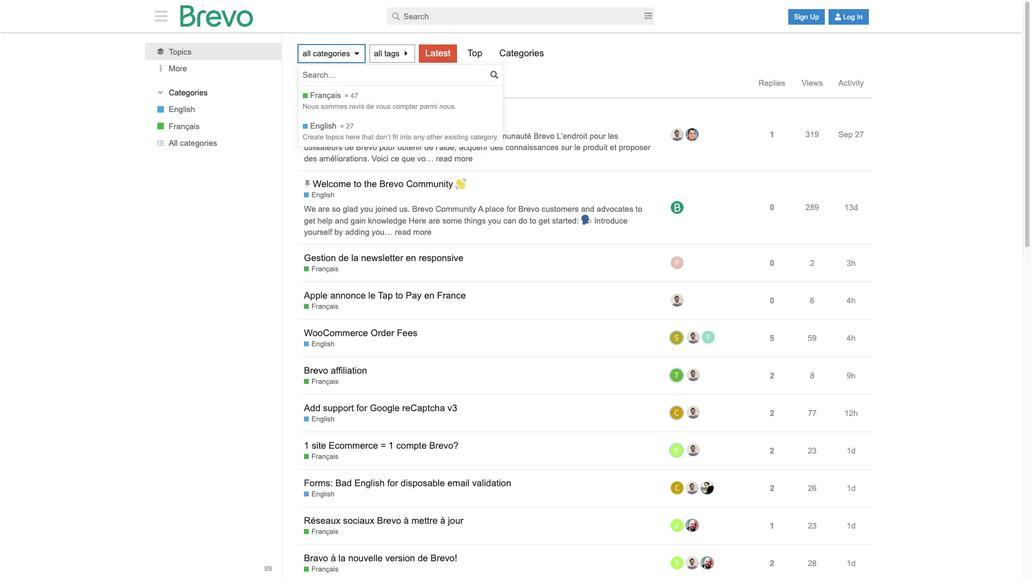 Task type: describe. For each thing, give the bounding box(es) containing it.
thierry - original poster, most recent poster image
[[670, 369, 684, 383]]

tap
[[378, 290, 393, 301]]

l'endroit
[[557, 132, 587, 141]]

0 vertical spatial you
[[360, 204, 373, 213]]

0 button for gestion de la newsletter en responsive
[[767, 251, 777, 275]]

ahudavert - frequent poster image left "fibo - frequent poster" image
[[687, 331, 700, 344]]

woocommerce order fees
[[304, 328, 417, 339]]

welcome to the brevo community link
[[313, 171, 466, 198]]

Search… search field
[[303, 67, 488, 83]]

1 vertical spatial read more
[[395, 227, 432, 237]]

1 horizontal spatial des
[[490, 143, 503, 152]]

add support for google recaptcha v3 link
[[304, 395, 457, 422]]

sign
[[794, 13, 808, 21]]

welcome to the brevo community
[[313, 179, 456, 190]]

gestion
[[304, 253, 336, 264]]

compter
[[407, 132, 436, 141]]

2 for compte
[[770, 447, 774, 456]]

réseaux sociaux brevo à mettre à jour link
[[304, 508, 463, 535]]

23 for réseaux sociaux brevo à mettre à jour
[[808, 522, 817, 531]]

brexor - original poster image
[[671, 520, 684, 533]]

sommes
[[325, 132, 355, 141]]

a
[[478, 204, 483, 213]]

open advanced search image
[[644, 12, 652, 20]]

289
[[806, 203, 819, 212]]

ahudavert - frequent poster image for v3
[[687, 407, 700, 420]]

bravo à la nouvelle version de brevo! link
[[304, 546, 457, 572]]

nous
[[304, 132, 323, 141]]

english for 77
[[311, 416, 335, 424]]

mettre
[[411, 516, 438, 527]]

latest link
[[419, 44, 457, 63]]

sep 27 link
[[836, 122, 867, 147]]

sociaux
[[343, 516, 374, 527]]

que
[[402, 154, 415, 163]]

la for dans
[[382, 106, 389, 117]]

some
[[442, 216, 462, 225]]

ahudavert - original poster, most recent poster image
[[671, 294, 684, 307]]

glad
[[343, 204, 358, 213]]

1d for 1 site ecommerce = 1 compte brevo?
[[847, 447, 856, 456]]

ahudavert - frequent poster image
[[686, 482, 699, 495]]

bravo à la nouvelle version de brevo!
[[304, 554, 457, 564]]

de left vous
[[377, 132, 386, 141]]

1 horizontal spatial you
[[488, 216, 501, 225]]

customers
[[542, 204, 579, 213]]

brevo up do
[[518, 204, 539, 213]]

order
[[371, 328, 394, 339]]

newsletter
[[361, 253, 403, 264]]

connaissances
[[505, 143, 559, 152]]

6
[[810, 296, 814, 305]]

categories inside dropdown button
[[169, 88, 208, 97]]

here
[[409, 216, 426, 225]]

français for gestion
[[311, 265, 338, 273]]

26
[[808, 484, 817, 493]]

in
[[857, 13, 863, 21]]

4h link for woocommerce order fees
[[844, 326, 858, 351]]

replies button
[[752, 69, 792, 98]]

1d link for 1 site ecommerce = 1 compte brevo?
[[844, 439, 858, 464]]

english for 59
[[311, 340, 335, 349]]

ce
[[391, 154, 399, 163]]

english link down categories dropdown button on the top of the page
[[145, 101, 281, 118]]

angle down image
[[157, 89, 164, 96]]

français for 1
[[311, 453, 338, 461]]

welcome
[[313, 179, 351, 190]]

1 horizontal spatial en
[[424, 290, 434, 301]]

support
[[323, 403, 354, 414]]

1d for bravo à la nouvelle version de brevo!
[[847, 559, 856, 569]]

brevo community image
[[180, 5, 253, 27]]

english for 289
[[311, 191, 335, 199]]

english for 26
[[311, 491, 335, 499]]

version
[[385, 554, 415, 564]]

community inside we are so glad you joined us.   brevo community a place for brevo customers and advocates to get help and gain knowledge   here are some things you can do to get started:
[[435, 204, 476, 213]]

peggy9 - original poster, most recent poster image
[[671, 257, 684, 270]]

0 horizontal spatial des
[[304, 154, 317, 163]]

place
[[485, 204, 504, 213]]

bienvenue dans la communauté brevo!
[[313, 106, 474, 117]]

améliorations.
[[319, 154, 369, 163]]

can
[[503, 216, 516, 225]]

knowledge
[[368, 216, 407, 225]]

ahudavert - frequent poster image right thierry - original poster, most recent poster icon
[[687, 369, 700, 382]]

2 vertical spatial for
[[387, 478, 398, 489]]

3h link
[[844, 251, 858, 276]]

appcrazee - most recent poster image
[[686, 128, 699, 141]]

0 vertical spatial are
[[318, 204, 330, 213]]

12h
[[844, 409, 858, 418]]

1 0 button from the top
[[767, 196, 777, 220]]

introduce
[[594, 216, 628, 225]]

obtenir
[[398, 143, 422, 152]]

communauté
[[391, 106, 445, 117]]

we
[[304, 204, 316, 213]]

woocommerce order fees link
[[304, 320, 417, 347]]

sur
[[561, 143, 572, 152]]

main content containing latest
[[145, 32, 878, 580]]

3h
[[847, 259, 856, 268]]

english link for add
[[304, 415, 335, 425]]

speaking_head image
[[581, 215, 592, 225]]

français link for réseaux
[[304, 528, 338, 538]]

vous
[[388, 132, 405, 141]]

bravo
[[304, 554, 328, 564]]

voici
[[372, 154, 389, 163]]

0 vertical spatial read
[[436, 154, 452, 163]]

fees
[[397, 328, 417, 339]]

français link for 1
[[304, 453, 338, 463]]

activity button
[[832, 69, 873, 98]]

1 vertical spatial more
[[413, 227, 432, 237]]

all
[[169, 139, 178, 148]]

1 2 button from the top
[[767, 364, 777, 388]]

utilisateurs
[[304, 143, 342, 152]]

brevo right sociaux
[[377, 516, 401, 527]]

started:
[[552, 216, 579, 225]]

brevo?
[[429, 441, 459, 452]]

ahudavert - original poster image
[[671, 128, 684, 141]]

1 vertical spatial are
[[428, 216, 440, 225]]

brevo affiliation
[[304, 366, 367, 376]]

english link up we
[[304, 191, 335, 201]]

brevo inside 'link'
[[379, 179, 404, 190]]

réseaux sociaux brevo à mettre à jour
[[304, 516, 463, 527]]

1 site ecommerce = 1 compte brevo?
[[304, 441, 459, 452]]

system - original poster, most recent poster image
[[671, 201, 684, 214]]

ahudavert - frequent poster image for compte
[[687, 444, 700, 457]]

77
[[808, 409, 817, 418]]

1 0 from the top
[[770, 203, 774, 212]]

do
[[518, 216, 527, 225]]

this topic is pinned for you; it will display at the top of its category image for welcome
[[304, 181, 311, 188]]

english up all on the left top of page
[[169, 105, 195, 114]]

de up 'améliorations.'
[[345, 143, 354, 152]]

the
[[364, 179, 377, 190]]

de right the gestion
[[338, 253, 349, 264]]

all categories link
[[145, 135, 281, 152]]

0 horizontal spatial and
[[335, 216, 348, 225]]

nous.
[[461, 132, 481, 141]]

mohit - most recent poster image
[[701, 482, 714, 495]]

community inside 'link'
[[406, 179, 453, 190]]

0 horizontal spatial read
[[395, 227, 411, 237]]

validation
[[472, 478, 511, 489]]

to right advocates
[[636, 204, 642, 213]]

nouvelle
[[348, 554, 383, 564]]

this topic is pinned for you; it will display at the top of its category image for bienvenue
[[304, 108, 311, 115]]

france
[[437, 290, 466, 301]]

activity
[[838, 78, 864, 87]]

gain
[[351, 216, 366, 225]]

13d link
[[842, 195, 861, 220]]

to right do
[[530, 216, 536, 225]]

5 button
[[767, 326, 777, 350]]

4h for apple annonce le tap to pay en france
[[847, 296, 856, 305]]

tags
[[384, 49, 400, 58]]

v3
[[447, 403, 457, 414]]

topic
[[304, 78, 323, 87]]

top
[[467, 48, 482, 58]]



Task type: vqa. For each thing, say whether or not it's contained in the screenshot.
13d link
yes



Task type: locate. For each thing, give the bounding box(es) containing it.
all categories
[[303, 49, 350, 58]]

annonce
[[330, 290, 366, 301]]

2 0 from the top
[[770, 259, 774, 268]]

read down l'aide,
[[436, 154, 452, 163]]

so
[[332, 204, 341, 213]]

2 for email
[[770, 484, 774, 493]]

français down réseaux
[[311, 528, 338, 537]]

english link down woocommerce
[[304, 340, 335, 350]]

things
[[464, 216, 486, 225]]

1 vertical spatial categories
[[169, 88, 208, 97]]

1 horizontal spatial are
[[428, 216, 440, 225]]

1 horizontal spatial more
[[454, 154, 473, 163]]

get down we
[[304, 216, 315, 225]]

français
[[311, 119, 338, 127], [169, 122, 200, 131], [311, 265, 338, 273], [311, 303, 338, 311], [311, 378, 338, 386], [311, 453, 338, 461], [311, 528, 338, 537], [311, 566, 338, 574]]

replies
[[759, 78, 785, 87]]

get
[[304, 216, 315, 225], [539, 216, 550, 225]]

english link for forms:
[[304, 490, 335, 500]]

2 4h link from the top
[[844, 326, 858, 351]]

1 button for 23
[[767, 514, 777, 538]]

2 1d link from the top
[[844, 476, 858, 501]]

1 vertical spatial this topic is pinned for you; it will display at the top of its category image
[[304, 181, 311, 188]]

us.
[[399, 204, 410, 213]]

all for all tags
[[374, 49, 382, 58]]

add
[[304, 403, 320, 414]]

posters element
[[668, 69, 752, 98]]

1 vertical spatial you
[[488, 216, 501, 225]]

1 horizontal spatial and
[[581, 204, 594, 213]]

le left tap at the bottom of page
[[368, 290, 375, 301]]

la right the dans
[[382, 106, 389, 117]]

1 get from the left
[[304, 216, 315, 225]]

you up gain
[[360, 204, 373, 213]]

français link for brevo
[[304, 378, 338, 387]]

views button
[[792, 69, 832, 98]]

4h link down "3h"
[[844, 288, 858, 313]]

brexor - original poster, most recent poster image
[[670, 444, 684, 458]]

4h down "3h"
[[847, 296, 856, 305]]

community down vo… in the left of the page
[[406, 179, 453, 190]]

2 0 button from the top
[[767, 251, 777, 275]]

read more down l'aide,
[[436, 154, 473, 163]]

à inside "link"
[[331, 554, 336, 564]]

topics link
[[145, 43, 281, 60]]

1 vertical spatial la
[[351, 253, 358, 264]]

1 4h from the top
[[847, 296, 856, 305]]

4h for woocommerce order fees
[[847, 334, 856, 343]]

english down welcome
[[311, 191, 335, 199]]

community up some
[[435, 204, 476, 213]]

0 horizontal spatial categories
[[180, 139, 217, 148]]

5 2 button from the top
[[767, 552, 777, 576]]

français for réseaux
[[311, 528, 338, 537]]

1 vertical spatial categories
[[180, 139, 217, 148]]

français down apple
[[311, 303, 338, 311]]

brevo! inside bravo à la nouvelle version de brevo! "link"
[[430, 554, 457, 564]]

0 vertical spatial this topic is pinned for you; it will display at the top of its category image
[[304, 108, 311, 115]]

1d link for réseaux sociaux brevo à mettre à jour
[[844, 514, 858, 539]]

et
[[610, 143, 617, 152]]

0 horizontal spatial pour
[[379, 143, 395, 152]]

brevo left affiliation
[[304, 366, 328, 376]]

for inside we are so glad you joined us.   brevo community a place for brevo customers and advocates to get help and gain knowledge   here are some things you can do to get started:
[[507, 204, 516, 213]]

1 radio item from the top
[[299, 86, 503, 116]]

1 horizontal spatial categories
[[499, 48, 544, 58]]

search image down categories link
[[490, 71, 499, 79]]

1 horizontal spatial le
[[574, 143, 581, 152]]

categories
[[499, 48, 544, 58], [169, 88, 208, 97]]

categories right all on the left top of page
[[180, 139, 217, 148]]

0 vertical spatial for
[[507, 204, 516, 213]]

1 vertical spatial le
[[368, 290, 375, 301]]

1 vertical spatial 4h
[[847, 334, 856, 343]]

brevo right the
[[379, 179, 404, 190]]

categories down search text field
[[499, 48, 544, 58]]

0 horizontal spatial are
[[318, 204, 330, 213]]

1 vertical spatial 0 button
[[767, 251, 777, 275]]

59
[[808, 334, 817, 343]]

2 1d from the top
[[847, 484, 856, 493]]

vo…
[[417, 154, 434, 163]]

0 horizontal spatial you
[[360, 204, 373, 213]]

1 vertical spatial community
[[435, 204, 476, 213]]

ahudavert - frequent poster image
[[687, 331, 700, 344], [687, 369, 700, 382], [687, 407, 700, 420], [687, 444, 700, 457], [686, 558, 699, 570]]

forms: bad english for disposable email validation
[[304, 478, 511, 489]]

4h link up 9h link
[[844, 326, 858, 351]]

français link down apple
[[304, 302, 338, 312]]

0 vertical spatial 4h
[[847, 296, 856, 305]]

2 button for brevo!
[[767, 552, 777, 576]]

1d for réseaux sociaux brevo à mettre à jour
[[847, 522, 856, 531]]

read more
[[436, 154, 473, 163], [395, 227, 432, 237]]

français down bienvenue
[[311, 119, 338, 127]]

by
[[334, 227, 343, 237]]

français for apple
[[311, 303, 338, 311]]

8
[[810, 371, 814, 381]]

1d link for forms: bad english for disposable email validation
[[844, 476, 858, 501]]

3 1d from the top
[[847, 522, 856, 531]]

english down forms:
[[311, 491, 335, 499]]

4h
[[847, 296, 856, 305], [847, 334, 856, 343]]

4 1d from the top
[[847, 559, 856, 569]]

0 vertical spatial read more
[[436, 154, 473, 163]]

keyboard shortcuts image
[[265, 566, 272, 573]]

13d
[[844, 203, 858, 212]]

0 vertical spatial des
[[490, 143, 503, 152]]

brevo up here
[[412, 204, 433, 213]]

1 horizontal spatial la
[[351, 253, 358, 264]]

23 for 1 site ecommerce = 1 compte brevo?
[[808, 447, 817, 456]]

1 vertical spatial en
[[424, 290, 434, 301]]

gestion de la newsletter en responsive
[[304, 253, 463, 264]]

1 horizontal spatial for
[[387, 478, 398, 489]]

2 23 from the top
[[808, 522, 817, 531]]

brexor - original poster image
[[671, 558, 684, 570]]

2 vertical spatial 0 button
[[767, 289, 777, 313]]

brevo down ravis
[[356, 143, 377, 152]]

0 vertical spatial more
[[454, 154, 473, 163]]

23 down the 77
[[808, 447, 817, 456]]

parmi
[[439, 132, 459, 141]]

319
[[806, 130, 819, 139]]

recaptcha
[[402, 403, 445, 414]]

get down customers
[[539, 216, 550, 225]]

0 vertical spatial la
[[382, 106, 389, 117]]

0 for apple annonce le tap to pay en france
[[770, 296, 774, 305]]

site
[[312, 441, 326, 452]]

2 all from the left
[[374, 49, 382, 58]]

ahudavert - frequent poster image right capricorn - original poster, most recent poster icon
[[687, 407, 700, 420]]

0 vertical spatial en
[[406, 253, 416, 264]]

2 for de
[[770, 559, 774, 569]]

this topic is pinned for you; it will display at the top of its category image up the nous at the top left of the page
[[304, 108, 311, 115]]

all for all categories
[[303, 49, 311, 58]]

1
[[770, 130, 774, 139], [304, 441, 309, 452], [389, 441, 394, 452], [770, 522, 774, 531]]

english link down the add on the left
[[304, 415, 335, 425]]

read down here
[[395, 227, 411, 237]]

0 vertical spatial 4h link
[[844, 288, 858, 313]]

des down communauté
[[490, 143, 503, 152]]

1 horizontal spatial all
[[374, 49, 382, 58]]

français link for gestion
[[304, 265, 338, 275]]

0 vertical spatial 0
[[770, 203, 774, 212]]

acquérir
[[459, 143, 488, 152]]

1 horizontal spatial get
[[539, 216, 550, 225]]

français link up the nous at the top left of the page
[[304, 118, 338, 128]]

english down woocommerce
[[311, 340, 335, 349]]

2 horizontal spatial for
[[507, 204, 516, 213]]

1d for forms: bad english for disposable email validation
[[847, 484, 856, 493]]

user image
[[835, 13, 842, 20]]

0 horizontal spatial all
[[303, 49, 311, 58]]

ellipsis v image
[[155, 65, 166, 72]]

français for brevo
[[311, 378, 338, 386]]

categories up the topic
[[313, 49, 350, 58]]

sylvain - most recent poster image
[[701, 558, 714, 570]]

yourself
[[304, 227, 332, 237]]

=
[[381, 441, 386, 452]]

0 vertical spatial 23
[[808, 447, 817, 456]]

2 this topic is pinned for you; it will display at the top of its category image from the top
[[304, 181, 311, 188]]

sign up button
[[788, 9, 825, 25]]

en right newsletter
[[406, 253, 416, 264]]

0 button for apple annonce le tap to pay en france
[[767, 289, 777, 313]]

4h link for apple annonce le tap to pay en france
[[844, 288, 858, 313]]

la inside "link"
[[382, 106, 389, 117]]

2 vertical spatial la
[[338, 554, 346, 564]]

and
[[581, 204, 594, 213], [335, 216, 348, 225]]

à left the jour
[[440, 516, 445, 527]]

email
[[447, 478, 470, 489]]

add support for google recaptcha v3
[[304, 403, 457, 414]]

1d
[[847, 447, 856, 456], [847, 484, 856, 493], [847, 522, 856, 531], [847, 559, 856, 569]]

0 horizontal spatial en
[[406, 253, 416, 264]]

brevo up connaissances
[[534, 132, 555, 141]]

3 1d link from the top
[[844, 514, 858, 539]]

english right bad
[[354, 478, 385, 489]]

sep
[[838, 130, 853, 139]]

réseaux
[[304, 516, 341, 527]]

1 4h link from the top
[[844, 288, 858, 313]]

1 vertical spatial pour
[[379, 143, 395, 152]]

1 vertical spatial brevo!
[[430, 554, 457, 564]]

sign up
[[794, 13, 819, 21]]

2 button
[[767, 364, 777, 388], [767, 401, 777, 426], [767, 439, 777, 463], [767, 477, 777, 501], [767, 552, 777, 576]]

you down place
[[488, 216, 501, 225]]

fibo - frequent poster image
[[702, 331, 715, 344]]

for left the "google"
[[356, 403, 367, 414]]

2 button for validation
[[767, 477, 777, 501]]

en right pay
[[424, 290, 434, 301]]

0 vertical spatial 0 button
[[767, 196, 777, 220]]

compte
[[396, 441, 427, 452]]

main content
[[145, 32, 878, 580]]

2 horizontal spatial à
[[440, 516, 445, 527]]

to left the
[[354, 179, 361, 190]]

are up the help
[[318, 204, 330, 213]]

de inside "link"
[[418, 554, 428, 564]]

all left tags
[[374, 49, 382, 58]]

1 vertical spatial 4h link
[[844, 326, 858, 351]]

we are so glad you joined us.   brevo community a place for brevo customers and advocates to get help and gain knowledge   here are some things you can do to get started:
[[304, 204, 642, 225]]

shakesmcquakes - original poster, most recent poster image
[[670, 331, 684, 345]]

search image
[[392, 12, 400, 20], [490, 71, 499, 79]]

apple
[[304, 290, 328, 301]]

to right tap at the bottom of page
[[395, 290, 403, 301]]

0 horizontal spatial get
[[304, 216, 315, 225]]

des down 'utilisateurs'
[[304, 154, 317, 163]]

français down the gestion
[[311, 265, 338, 273]]

0 horizontal spatial search image
[[392, 12, 400, 20]]

more down acquérir
[[454, 154, 473, 163]]

list image
[[157, 140, 164, 146]]

4 1d link from the top
[[844, 551, 858, 577]]

français up all categories at the top left of the page
[[169, 122, 200, 131]]

1 vertical spatial 1 button
[[767, 514, 777, 538]]

apple annonce le tap to pay en france link
[[304, 282, 466, 309]]

français link down the brevo affiliation
[[304, 378, 338, 387]]

this topic is pinned for you; it will display at the top of its category image
[[304, 108, 311, 115], [304, 181, 311, 188]]

gestion de la newsletter en responsive link
[[304, 245, 463, 272]]

9h
[[847, 371, 856, 381]]

français down site
[[311, 453, 338, 461]]

français link down site
[[304, 453, 338, 463]]

français link for bravo
[[304, 566, 338, 575]]

4 2 button from the top
[[767, 477, 777, 501]]

english down the add on the left
[[311, 416, 335, 424]]

layer group image
[[157, 48, 164, 55]]

1d link for bravo à la nouvelle version de brevo!
[[844, 551, 858, 577]]

categories down more
[[169, 88, 208, 97]]

la left nouvelle
[[338, 554, 346, 564]]

1 horizontal spatial categories
[[313, 49, 350, 58]]

categories for all categories
[[313, 49, 350, 58]]

à left mettre
[[404, 516, 409, 527]]

ahudavert - frequent poster image for de
[[686, 558, 699, 570]]

2 button for brevo?
[[767, 439, 777, 463]]

all up the topic
[[303, 49, 311, 58]]

français link up all categories at the top left of the page
[[145, 118, 281, 135]]

1 23 from the top
[[808, 447, 817, 456]]

views
[[802, 78, 823, 87]]

this topic is pinned for you; it will display at the top of its category image left welcome
[[304, 181, 311, 188]]

1 vertical spatial 23
[[808, 522, 817, 531]]

communauté
[[483, 132, 531, 141]]

12h link
[[842, 401, 861, 426]]

1 vertical spatial 0
[[770, 259, 774, 268]]

you…
[[372, 227, 393, 237]]

woocommerce
[[304, 328, 368, 339]]

english link down forms:
[[304, 490, 335, 500]]

3 0 from the top
[[770, 296, 774, 305]]

more down here
[[413, 227, 432, 237]]

english inside the forms: bad english for disposable email validation link
[[354, 478, 385, 489]]

9h link
[[844, 363, 858, 389]]

le inside the apple annonce le tap to pay en france link
[[368, 290, 375, 301]]

1 this topic is pinned for you; it will display at the top of its category image from the top
[[304, 108, 311, 115]]

1 all from the left
[[303, 49, 311, 58]]

1 vertical spatial and
[[335, 216, 348, 225]]

1 vertical spatial search image
[[490, 71, 499, 79]]

0 for gestion de la newsletter en responsive
[[770, 259, 774, 268]]

28
[[808, 559, 817, 569]]

menu
[[299, 86, 503, 146]]

sep 27
[[838, 130, 864, 139]]

2 4h from the top
[[847, 334, 856, 343]]

français link for apple
[[304, 302, 338, 312]]

read more down here
[[395, 227, 432, 237]]

4h up 9h link
[[847, 334, 856, 343]]

la down adding
[[351, 253, 358, 264]]

0 horizontal spatial à
[[331, 554, 336, 564]]

1 horizontal spatial read more
[[436, 154, 473, 163]]

for left disposable
[[387, 478, 398, 489]]

categories for all categories
[[180, 139, 217, 148]]

français link down the gestion
[[304, 265, 338, 275]]

radio item
[[299, 86, 503, 116], [299, 116, 503, 146]]

for up can
[[507, 204, 516, 213]]

0 vertical spatial 1 button
[[767, 123, 777, 147]]

1 horizontal spatial pour
[[590, 132, 606, 141]]

français link down bravo
[[304, 566, 338, 575]]

0 vertical spatial le
[[574, 143, 581, 152]]

english link for woocommerce
[[304, 340, 335, 350]]

search image up tags
[[392, 12, 400, 20]]

community
[[406, 179, 453, 190], [435, 204, 476, 213]]

pour up the voici
[[379, 143, 395, 152]]

english link
[[145, 101, 281, 118], [304, 191, 335, 201], [304, 340, 335, 350], [304, 415, 335, 425], [304, 490, 335, 500]]

2 radio item from the top
[[299, 116, 503, 146]]

ahudavert - frequent poster image right brexor - original poster, most recent poster icon
[[687, 444, 700, 457]]

1 1 button from the top
[[767, 123, 777, 147]]

1 horizontal spatial read
[[436, 154, 452, 163]]

sylvain - most recent poster image
[[686, 520, 699, 533]]

capricorn - original poster, most recent poster image
[[670, 407, 684, 421]]

0 vertical spatial and
[[581, 204, 594, 213]]

le right sur
[[574, 143, 581, 152]]

de up vo… in the left of the page
[[424, 143, 433, 152]]

and up by
[[335, 216, 348, 225]]

2 vertical spatial 0
[[770, 296, 774, 305]]

1 1d from the top
[[847, 447, 856, 456]]

3 2 button from the top
[[767, 439, 777, 463]]

ravis
[[358, 132, 375, 141]]

1 vertical spatial read
[[395, 227, 411, 237]]

apple annonce le tap to pay en france
[[304, 290, 466, 301]]

for
[[507, 204, 516, 213], [356, 403, 367, 414], [387, 478, 398, 489]]

log
[[843, 13, 855, 21]]

and up speaking_head icon
[[581, 204, 594, 213]]

la inside "link"
[[338, 554, 346, 564]]

0 vertical spatial pour
[[590, 132, 606, 141]]

brevo! down the jour
[[430, 554, 457, 564]]

top link
[[461, 44, 489, 63]]

1 horizontal spatial à
[[404, 516, 409, 527]]

la for à
[[338, 554, 346, 564]]

1 vertical spatial for
[[356, 403, 367, 414]]

en
[[406, 253, 416, 264], [424, 290, 434, 301]]

0 vertical spatial brevo!
[[448, 106, 474, 117]]

0
[[770, 203, 774, 212], [770, 259, 774, 268], [770, 296, 774, 305]]

brevo! inside bienvenue dans la communauté brevo! "link"
[[448, 106, 474, 117]]

la for de
[[351, 253, 358, 264]]

français for bravo
[[311, 566, 338, 574]]

you
[[360, 204, 373, 213], [488, 216, 501, 225]]

0 horizontal spatial for
[[356, 403, 367, 414]]

0 button
[[767, 196, 777, 220], [767, 251, 777, 275], [767, 289, 777, 313]]

2 horizontal spatial la
[[382, 106, 389, 117]]

ahudavert - frequent poster image left sylvain - most recent poster icon on the right bottom
[[686, 558, 699, 570]]

2 for v3
[[770, 409, 774, 418]]

le
[[574, 143, 581, 152], [368, 290, 375, 301]]

23 down 26
[[808, 522, 817, 531]]

français down bravo
[[311, 566, 338, 574]]

1 1d link from the top
[[844, 439, 858, 464]]

0 vertical spatial community
[[406, 179, 453, 190]]

le inside "nous sommes ravis de vous compter parmi nous.   communauté brevo l'endroit pour les utilisateurs de brevo pour obtenir de l'aide, acquérir des connaissances sur le produit et proposer des améliorations.   voici ce que vo…"
[[574, 143, 581, 152]]

categories button
[[155, 87, 271, 98]]

français link down réseaux
[[304, 528, 338, 538]]

forms:
[[304, 478, 333, 489]]

0 horizontal spatial la
[[338, 554, 346, 564]]

0 horizontal spatial le
[[368, 290, 375, 301]]

hide sidebar image
[[152, 9, 170, 23]]

2 get from the left
[[539, 216, 550, 225]]

ecommerce
[[329, 441, 378, 452]]

1 horizontal spatial search image
[[490, 71, 499, 79]]

de right the version
[[418, 554, 428, 564]]

2 2 button from the top
[[767, 401, 777, 426]]

0 horizontal spatial more
[[413, 227, 432, 237]]

are right here
[[428, 216, 440, 225]]

la
[[382, 106, 389, 117], [351, 253, 358, 264], [338, 554, 346, 564]]

0 vertical spatial categories
[[313, 49, 350, 58]]

to inside 'link'
[[354, 179, 361, 190]]

more button
[[145, 60, 281, 77]]

2 1 button from the top
[[767, 514, 777, 538]]

français down the brevo affiliation
[[311, 378, 338, 386]]

brevo affiliation link
[[304, 358, 367, 384]]

brevo! up nous.
[[448, 106, 474, 117]]

0 horizontal spatial categories
[[169, 88, 208, 97]]

1 vertical spatial des
[[304, 154, 317, 163]]

capricorn - original poster image
[[671, 482, 684, 495]]

Search text field
[[387, 8, 643, 25]]

pour up produit
[[590, 132, 606, 141]]

à right bravo
[[331, 554, 336, 564]]

1 button for 319
[[767, 123, 777, 147]]

0 horizontal spatial read more
[[395, 227, 432, 237]]

0 vertical spatial categories
[[499, 48, 544, 58]]

3 0 button from the top
[[767, 289, 777, 313]]

0 vertical spatial search image
[[392, 12, 400, 20]]

latest
[[425, 48, 450, 58]]



